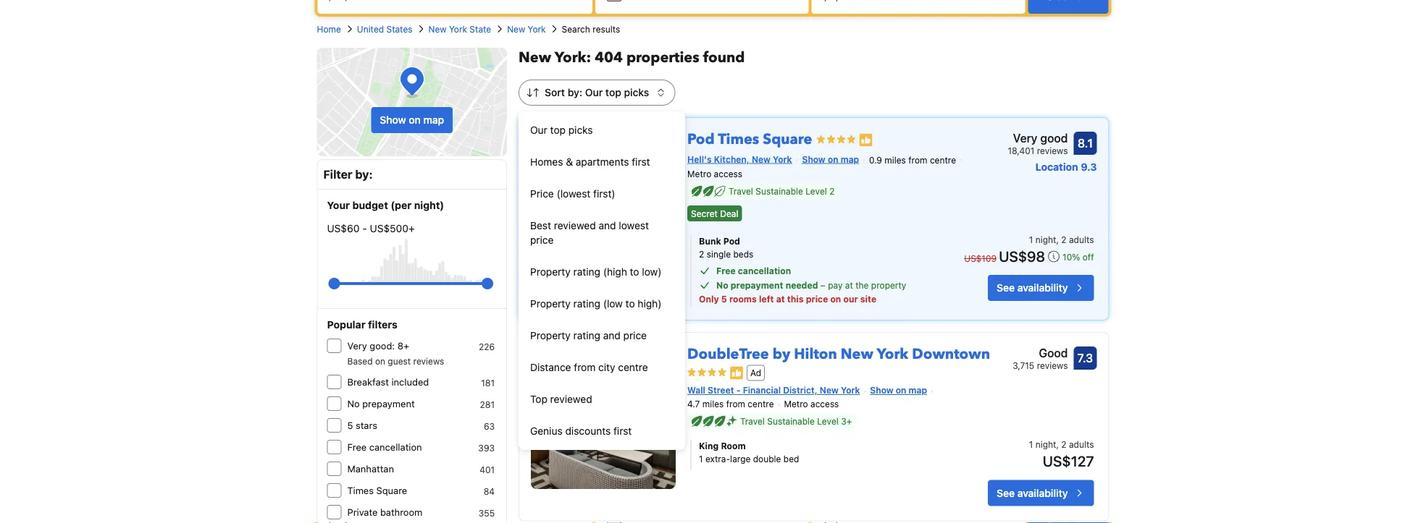 Task type: locate. For each thing, give the bounding box(es) containing it.
very inside very good 18,401 reviews
[[1014, 132, 1038, 145]]

availability for bunk pod
[[1018, 282, 1069, 294]]

sustainable
[[756, 187, 804, 197], [768, 417, 815, 427]]

based
[[347, 357, 373, 367]]

only 5 rooms left at this price on our site
[[699, 294, 877, 304]]

see availability for bunk pod
[[997, 282, 1069, 294]]

property inside 'button'
[[530, 330, 571, 342]]

no for no prepayment
[[347, 399, 360, 410]]

from left city at the bottom
[[574, 362, 596, 374]]

centre inside 0.9 miles from centre metro access
[[930, 155, 957, 165]]

2 night from the top
[[1036, 440, 1057, 451]]

scored 7.3 element
[[1074, 347, 1098, 370]]

0 vertical spatial ,
[[1057, 235, 1059, 245]]

cancellation up manhattan
[[369, 442, 422, 453]]

us$109
[[965, 254, 997, 264]]

this property is part of our preferred partner programme. it is committed to providing commendable service and good value. it will pay us a higher commission if you make a booking. image for hilton
[[730, 366, 744, 381]]

1 vertical spatial reviewed
[[551, 394, 593, 406]]

10% off
[[1063, 253, 1095, 263]]

0.9
[[870, 155, 883, 165]]

1 vertical spatial night
[[1036, 440, 1057, 451]]

level left 3+
[[818, 417, 839, 427]]

0 vertical spatial metro
[[688, 169, 712, 179]]

1 , from the top
[[1057, 235, 1059, 245]]

reviewed right top on the left of the page
[[551, 394, 593, 406]]

reviews down good
[[1037, 146, 1069, 156]]

0 vertical spatial property
[[530, 266, 571, 278]]

square up the private bathroom
[[377, 486, 407, 497]]

access down kitchen,
[[714, 169, 743, 179]]

travel down 4.7 miles from centre
[[741, 417, 765, 427]]

our down 404
[[585, 87, 603, 99]]

, for 1 night , 2 adults
[[1057, 235, 1059, 245]]

0 horizontal spatial at
[[777, 294, 785, 304]]

0 horizontal spatial prepayment
[[363, 399, 415, 410]]

1 rating from the top
[[574, 266, 601, 278]]

1 horizontal spatial pod
[[724, 236, 741, 246]]

and down (low at left
[[603, 330, 621, 342]]

centre right city at the bottom
[[618, 362, 648, 374]]

our up homes
[[530, 124, 548, 136]]

times
[[718, 130, 760, 150], [347, 486, 374, 497]]

good
[[1041, 132, 1069, 145]]

see availability link down the us$127
[[989, 481, 1095, 507]]

price
[[530, 188, 554, 200]]

1 see availability link from the top
[[989, 275, 1095, 301]]

5 left stars
[[347, 421, 353, 432]]

1 property from the top
[[530, 266, 571, 278]]

1 vertical spatial top
[[550, 124, 566, 136]]

access down district,
[[811, 400, 839, 410]]

2 inside the 1 night , 2 adults us$127
[[1062, 440, 1067, 451]]

price down no prepayment needed – pay at the property
[[806, 294, 829, 304]]

0 vertical spatial cancellation
[[738, 266, 792, 276]]

0 vertical spatial times
[[718, 130, 760, 150]]

and left lowest
[[599, 220, 616, 232]]

0 horizontal spatial access
[[714, 169, 743, 179]]

no up only
[[717, 280, 729, 291]]

and inside property rating and price 'button'
[[603, 330, 621, 342]]

manhattan
[[347, 464, 394, 475]]

0 vertical spatial show on map
[[380, 114, 444, 126]]

new york: 404 properties found
[[519, 48, 745, 68]]

1 see availability from the top
[[997, 282, 1069, 294]]

–
[[821, 280, 826, 291]]

1 adults from the top
[[1070, 235, 1095, 245]]

top inside our top picks button
[[550, 124, 566, 136]]

top down 404
[[606, 87, 622, 99]]

1 vertical spatial availability
[[1018, 488, 1069, 500]]

rating left (low at left
[[574, 298, 601, 310]]

2 horizontal spatial price
[[806, 294, 829, 304]]

reviewed down the (lowest in the top left of the page
[[554, 220, 596, 232]]

availability down the us$127
[[1018, 488, 1069, 500]]

centre right 0.9
[[930, 155, 957, 165]]

0 vertical spatial miles
[[885, 155, 907, 165]]

adults for 1 night , 2 adults us$127
[[1070, 440, 1095, 451]]

to inside button
[[630, 266, 640, 278]]

and inside best reviewed and lowest price
[[599, 220, 616, 232]]

sustainable down metro access
[[768, 417, 815, 427]]

to inside button
[[626, 298, 635, 310]]

miles inside 0.9 miles from centre metro access
[[885, 155, 907, 165]]

filters
[[368, 319, 398, 331]]

1 see from the top
[[997, 282, 1015, 294]]

extra-
[[706, 455, 731, 465]]

0 vertical spatial rating
[[574, 266, 601, 278]]

property inside button
[[530, 298, 571, 310]]

sustainable down 0.9 miles from centre metro access
[[756, 187, 804, 197]]

and for lowest
[[599, 220, 616, 232]]

united states link
[[357, 22, 413, 36]]

needed
[[786, 280, 819, 291]]

226
[[479, 342, 495, 352]]

centre down the financial on the bottom of page
[[748, 400, 774, 410]]

free cancellation up manhattan
[[347, 442, 422, 453]]

1 vertical spatial picks
[[569, 124, 593, 136]]

by:
[[568, 87, 583, 99], [355, 168, 373, 182]]

1 vertical spatial at
[[777, 294, 785, 304]]

2 vertical spatial centre
[[748, 400, 774, 410]]

(lowest
[[557, 188, 591, 200]]

reviews for good
[[1037, 146, 1069, 156]]

2 single beds
[[699, 249, 754, 259]]

metro inside 0.9 miles from centre metro access
[[688, 169, 712, 179]]

1 vertical spatial see
[[997, 488, 1015, 500]]

1 vertical spatial adults
[[1070, 440, 1095, 451]]

rooms
[[730, 294, 757, 304]]

0 vertical spatial free
[[717, 266, 736, 276]]

,
[[1057, 235, 1059, 245], [1057, 440, 1059, 451]]

1 vertical spatial to
[[626, 298, 635, 310]]

pod times square image
[[531, 130, 676, 275]]

availability
[[1018, 282, 1069, 294], [1018, 488, 1069, 500]]

pod inside "link"
[[688, 130, 715, 150]]

night up us$98
[[1036, 235, 1057, 245]]

1 vertical spatial access
[[811, 400, 839, 410]]

york up 3+
[[841, 386, 860, 396]]

- up 4.7 miles from centre
[[737, 386, 741, 396]]

property up property rating and price
[[530, 298, 571, 310]]

to left low)
[[630, 266, 640, 278]]

miles down street
[[703, 400, 724, 410]]

times up the hell's kitchen, new york
[[718, 130, 760, 150]]

reviewed
[[554, 220, 596, 232], [551, 394, 593, 406]]

pod up hell's
[[688, 130, 715, 150]]

2 see availability link from the top
[[989, 481, 1095, 507]]

search results updated. new york: 404 properties found. element
[[519, 48, 1110, 68]]

home link
[[317, 22, 341, 36]]

price
[[530, 234, 554, 246], [806, 294, 829, 304], [624, 330, 647, 342]]

rating inside property rating (high to low) button
[[574, 266, 601, 278]]

new down pod times square
[[752, 154, 771, 165]]

and for price
[[603, 330, 621, 342]]

prepayment down breakfast included
[[363, 399, 415, 410]]

1 vertical spatial show on map
[[803, 154, 860, 165]]

0 horizontal spatial map
[[424, 114, 444, 126]]

1 night from the top
[[1036, 235, 1057, 245]]

2 vertical spatial rating
[[574, 330, 601, 342]]

bed
[[784, 455, 800, 465]]

see availability link for king room
[[989, 481, 1095, 507]]

1 vertical spatial times
[[347, 486, 374, 497]]

reviewed inside best reviewed and lowest price
[[554, 220, 596, 232]]

show on map inside show on map button
[[380, 114, 444, 126]]

1 horizontal spatial -
[[737, 386, 741, 396]]

5 right only
[[722, 294, 727, 304]]

king
[[699, 442, 719, 452]]

1 inside king room 1 extra-large double bed
[[699, 455, 703, 465]]

1 vertical spatial see availability
[[997, 488, 1069, 500]]

0 vertical spatial centre
[[930, 155, 957, 165]]

free down the 5 stars
[[347, 442, 367, 453]]

reviews down "good" at the bottom
[[1037, 361, 1069, 371]]

show on map for pod
[[803, 154, 860, 165]]

by: right filter
[[355, 168, 373, 182]]

0 horizontal spatial free
[[347, 442, 367, 453]]

0 horizontal spatial top
[[550, 124, 566, 136]]

very good 18,401 reviews
[[1008, 132, 1069, 156]]

included
[[392, 377, 429, 388]]

night up the us$127
[[1036, 440, 1057, 451]]

0 vertical spatial see availability link
[[989, 275, 1095, 301]]

this property is part of our preferred partner programme. it is committed to providing commendable service and good value. it will pay us a higher commission if you make a booking. image
[[859, 133, 874, 148], [859, 133, 874, 148], [730, 366, 744, 381]]

property
[[530, 266, 571, 278], [530, 298, 571, 310], [530, 330, 571, 342]]

0 horizontal spatial show
[[380, 114, 406, 126]]

0 vertical spatial top
[[606, 87, 622, 99]]

1 horizontal spatial no
[[717, 280, 729, 291]]

level down 0.9 miles from centre metro access
[[806, 187, 827, 197]]

very up based
[[347, 341, 367, 352]]

new right state
[[507, 24, 526, 34]]

1 for 1 night , 2 adults
[[1030, 235, 1034, 245]]

show on map for doubletree
[[871, 386, 928, 396]]

0 vertical spatial 5
[[722, 294, 727, 304]]

0 vertical spatial availability
[[1018, 282, 1069, 294]]

1 vertical spatial and
[[603, 330, 621, 342]]

0 vertical spatial our
[[585, 87, 603, 99]]

0 horizontal spatial pod
[[688, 130, 715, 150]]

0 vertical spatial adults
[[1070, 235, 1095, 245]]

0 vertical spatial 1
[[1030, 235, 1034, 245]]

rating inside property rating and price 'button'
[[574, 330, 601, 342]]

prepayment up 'left'
[[731, 280, 784, 291]]

1 horizontal spatial access
[[811, 400, 839, 410]]

from inside 0.9 miles from centre metro access
[[909, 155, 928, 165]]

price down the high)
[[624, 330, 647, 342]]

0 horizontal spatial by:
[[355, 168, 373, 182]]

2 adults from the top
[[1070, 440, 1095, 451]]

hilton
[[794, 345, 838, 365]]

picks down new york: 404 properties found
[[624, 87, 650, 99]]

high)
[[638, 298, 662, 310]]

home
[[317, 24, 341, 34]]

property rating (high to low)
[[530, 266, 662, 278]]

0 vertical spatial no
[[717, 280, 729, 291]]

first right apartments
[[632, 156, 650, 168]]

united states
[[357, 24, 413, 34]]

rating for (low
[[574, 298, 601, 310]]

0 horizontal spatial -
[[363, 223, 367, 235]]

1 vertical spatial our
[[530, 124, 548, 136]]

breakfast included
[[347, 377, 429, 388]]

0 vertical spatial travel
[[729, 187, 754, 197]]

price down best
[[530, 234, 554, 246]]

1 inside the 1 night , 2 adults us$127
[[1030, 440, 1034, 451]]

centre
[[930, 155, 957, 165], [618, 362, 648, 374], [748, 400, 774, 410]]

2 rating from the top
[[574, 298, 601, 310]]

0 horizontal spatial picks
[[569, 124, 593, 136]]

at left the
[[846, 280, 854, 291]]

1 vertical spatial level
[[818, 417, 839, 427]]

2 horizontal spatial show on map
[[871, 386, 928, 396]]

2 availability from the top
[[1018, 488, 1069, 500]]

1 vertical spatial price
[[806, 294, 829, 304]]

centre for 0.9 miles from centre metro access
[[930, 155, 957, 165]]

our
[[585, 87, 603, 99], [530, 124, 548, 136]]

at right 'left'
[[777, 294, 785, 304]]

1 night , 2 adults us$127
[[1030, 440, 1095, 470]]

state
[[470, 24, 491, 34]]

1 vertical spatial map
[[841, 154, 860, 165]]

1 horizontal spatial show on map
[[803, 154, 860, 165]]

1 vertical spatial first
[[614, 426, 632, 438]]

0 horizontal spatial our
[[530, 124, 548, 136]]

york left the downtown
[[877, 345, 909, 365]]

from down street
[[727, 400, 746, 410]]

good:
[[370, 341, 395, 352]]

night inside the 1 night , 2 adults us$127
[[1036, 440, 1057, 451]]

very up 18,401 on the top right of the page
[[1014, 132, 1038, 145]]

8+
[[398, 341, 410, 352]]

new york
[[507, 24, 546, 34]]

travel for by
[[741, 417, 765, 427]]

top up homes
[[550, 124, 566, 136]]

0 vertical spatial very
[[1014, 132, 1038, 145]]

0 vertical spatial at
[[846, 280, 854, 291]]

3 property from the top
[[530, 330, 571, 342]]

0 vertical spatial reviewed
[[554, 220, 596, 232]]

king room 1 extra-large double bed
[[699, 442, 800, 465]]

0 vertical spatial map
[[424, 114, 444, 126]]

3 rating from the top
[[574, 330, 601, 342]]

show on map
[[380, 114, 444, 126], [803, 154, 860, 165], [871, 386, 928, 396]]

0 horizontal spatial free cancellation
[[347, 442, 422, 453]]

from for 4.7
[[727, 400, 746, 410]]

reviews
[[1037, 146, 1069, 156], [413, 357, 444, 367], [1037, 361, 1069, 371]]

from right 0.9
[[909, 155, 928, 165]]

travel sustainable level 2
[[729, 187, 835, 197]]

see availability down the us$127
[[997, 488, 1069, 500]]

1 night , 2 adults
[[1030, 235, 1095, 245]]

pod up the 2 single beds
[[724, 236, 741, 246]]

see availability down us$98
[[997, 282, 1069, 294]]

low)
[[642, 266, 662, 278]]

price (lowest first)
[[530, 188, 616, 200]]

10%
[[1063, 253, 1081, 263]]

show on map button
[[371, 107, 453, 133]]

miles for 4.7
[[703, 400, 724, 410]]

1 vertical spatial show
[[803, 154, 826, 165]]

york inside "link"
[[877, 345, 909, 365]]

see for king room
[[997, 488, 1015, 500]]

1 vertical spatial property
[[530, 298, 571, 310]]

2 see from the top
[[997, 488, 1015, 500]]

doubletree by hilton new york downtown
[[688, 345, 991, 365]]

1 vertical spatial very
[[347, 341, 367, 352]]

1 horizontal spatial very
[[1014, 132, 1038, 145]]

, inside the 1 night , 2 adults us$127
[[1057, 440, 1059, 451]]

guest
[[388, 357, 411, 367]]

rating left (high
[[574, 266, 601, 278]]

8.1
[[1078, 137, 1094, 150]]

by: for filter
[[355, 168, 373, 182]]

1 horizontal spatial metro
[[784, 400, 809, 410]]

times up private
[[347, 486, 374, 497]]

night)
[[414, 200, 444, 212]]

1 vertical spatial prepayment
[[363, 399, 415, 410]]

on inside button
[[409, 114, 421, 126]]

no up the 5 stars
[[347, 399, 360, 410]]

0 vertical spatial night
[[1036, 235, 1057, 245]]

2 see availability from the top
[[997, 488, 1069, 500]]

0 vertical spatial and
[[599, 220, 616, 232]]

0 vertical spatial sustainable
[[756, 187, 804, 197]]

0 horizontal spatial very
[[347, 341, 367, 352]]

distance from city centre button
[[519, 352, 686, 384]]

1 vertical spatial 1
[[1030, 440, 1034, 451]]

to for (high
[[630, 266, 640, 278]]

show inside button
[[380, 114, 406, 126]]

miles right 0.9
[[885, 155, 907, 165]]

metro access
[[784, 400, 839, 410]]

2 , from the top
[[1057, 440, 1059, 451]]

0 vertical spatial from
[[909, 155, 928, 165]]

your
[[327, 200, 350, 212]]

reviews up 'included'
[[413, 357, 444, 367]]

adults up the us$127
[[1070, 440, 1095, 451]]

metro down district,
[[784, 400, 809, 410]]

york up travel sustainable level 2
[[773, 154, 792, 165]]

by: right sort
[[568, 87, 583, 99]]

1 horizontal spatial from
[[727, 400, 746, 410]]

search results
[[562, 24, 621, 34]]

- right us$60
[[363, 223, 367, 235]]

2 up 10% on the right
[[1062, 235, 1067, 245]]

cancellation down beds
[[738, 266, 792, 276]]

2 down bunk
[[699, 249, 705, 259]]

to
[[630, 266, 640, 278], [626, 298, 635, 310]]

see
[[997, 282, 1015, 294], [997, 488, 1015, 500]]

no prepayment
[[347, 399, 415, 410]]

square up 0.9 miles from centre metro access
[[763, 130, 813, 150]]

1 vertical spatial pod
[[724, 236, 741, 246]]

reviews inside very good 18,401 reviews
[[1037, 146, 1069, 156]]

rating up distance from city centre
[[574, 330, 601, 342]]

property up distance
[[530, 330, 571, 342]]

availability down us$98
[[1018, 282, 1069, 294]]

1 horizontal spatial map
[[841, 154, 860, 165]]

1 vertical spatial cancellation
[[369, 442, 422, 453]]

adults
[[1070, 235, 1095, 245], [1070, 440, 1095, 451]]

availability for king room
[[1018, 488, 1069, 500]]

picks up 'homes & apartments first'
[[569, 124, 593, 136]]

miles for 0.9
[[885, 155, 907, 165]]

1 horizontal spatial square
[[763, 130, 813, 150]]

found
[[703, 48, 745, 68]]

to right (low at left
[[626, 298, 635, 310]]

0 vertical spatial by:
[[568, 87, 583, 99]]

doubletree by hilton new york downtown link
[[688, 339, 991, 365]]

new right hilton
[[841, 345, 874, 365]]

2 up the us$127
[[1062, 440, 1067, 451]]

0 horizontal spatial times
[[347, 486, 374, 497]]

homes & apartments first button
[[519, 146, 686, 178]]

2 vertical spatial show on map
[[871, 386, 928, 396]]

rating inside property rating (low to high) button
[[574, 298, 601, 310]]

first right discounts
[[614, 426, 632, 438]]

sustainable for hilton
[[768, 417, 815, 427]]

very
[[1014, 132, 1038, 145], [347, 341, 367, 352]]

2 property from the top
[[530, 298, 571, 310]]

1 horizontal spatial at
[[846, 280, 854, 291]]

rating for and
[[574, 330, 601, 342]]

new york state link
[[429, 22, 491, 36]]

see availability link down us$98
[[989, 275, 1095, 301]]

centre inside button
[[618, 362, 648, 374]]

from for 0.9
[[909, 155, 928, 165]]

1 vertical spatial square
[[377, 486, 407, 497]]

show
[[380, 114, 406, 126], [803, 154, 826, 165], [871, 386, 894, 396]]

level for square
[[806, 187, 827, 197]]

no for no prepayment needed – pay at the property
[[717, 280, 729, 291]]

adults up 10% off at right
[[1070, 235, 1095, 245]]

travel up deal
[[729, 187, 754, 197]]

picks inside our top picks button
[[569, 124, 593, 136]]

adults inside the 1 night , 2 adults us$127
[[1070, 440, 1095, 451]]

see availability link
[[989, 275, 1095, 301], [989, 481, 1095, 507]]

property inside button
[[530, 266, 571, 278]]

this property is part of our preferred partner programme. it is committed to providing commendable service and good value. it will pay us a higher commission if you make a booking. image
[[730, 366, 744, 381]]

1 horizontal spatial prepayment
[[731, 280, 784, 291]]

5
[[722, 294, 727, 304], [347, 421, 353, 432]]

property down best
[[530, 266, 571, 278]]

search
[[562, 24, 591, 34]]

free cancellation down beds
[[717, 266, 792, 276]]

group
[[334, 272, 488, 296]]

popular filters
[[327, 319, 398, 331]]

1 horizontal spatial times
[[718, 130, 760, 150]]

1 horizontal spatial top
[[606, 87, 622, 99]]

0 horizontal spatial no
[[347, 399, 360, 410]]

pod
[[688, 130, 715, 150], [724, 236, 741, 246]]

(high
[[603, 266, 627, 278]]

1 availability from the top
[[1018, 282, 1069, 294]]

reviews for on
[[413, 357, 444, 367]]

metro down hell's
[[688, 169, 712, 179]]

0 vertical spatial see
[[997, 282, 1015, 294]]

free down the 2 single beds
[[717, 266, 736, 276]]

city
[[599, 362, 616, 374]]

1 vertical spatial by:
[[355, 168, 373, 182]]

2 horizontal spatial show
[[871, 386, 894, 396]]

0 vertical spatial free cancellation
[[717, 266, 792, 276]]

district,
[[784, 386, 818, 396]]

2 horizontal spatial from
[[909, 155, 928, 165]]

2 down 0.9 miles from centre metro access
[[830, 187, 835, 197]]



Task type: describe. For each thing, give the bounding box(es) containing it.
0 horizontal spatial 5
[[347, 421, 353, 432]]

see availability for king room
[[997, 488, 1069, 500]]

404
[[595, 48, 623, 68]]

show for doubletree
[[871, 386, 894, 396]]

distance from city centre
[[530, 362, 648, 374]]

show for pod
[[803, 154, 826, 165]]

us$500+
[[370, 223, 415, 235]]

0 vertical spatial first
[[632, 156, 650, 168]]

this property is part of our preferred partner programme. it is committed to providing commendable service and good value. it will pay us a higher commission if you make a booking. image for square
[[859, 133, 874, 148]]

by: for sort
[[568, 87, 583, 99]]

1 horizontal spatial free
[[717, 266, 736, 276]]

our top picks
[[530, 124, 593, 136]]

hell's
[[688, 154, 712, 165]]

travel sustainable level 3+
[[741, 417, 852, 427]]

street
[[708, 386, 734, 396]]

results
[[593, 24, 621, 34]]

first)
[[594, 188, 616, 200]]

very good element
[[1008, 130, 1069, 147]]

new right states
[[429, 24, 447, 34]]

stars
[[356, 421, 378, 432]]

very for good:
[[347, 341, 367, 352]]

access inside 0.9 miles from centre metro access
[[714, 169, 743, 179]]

2 for 1 night , 2 adults
[[1062, 235, 1067, 245]]

property rating and price button
[[519, 320, 686, 352]]

location 9.3
[[1036, 161, 1098, 173]]

good element
[[1013, 345, 1069, 362]]

1 horizontal spatial 5
[[722, 294, 727, 304]]

1 for 1 night , 2 adults us$127
[[1030, 440, 1034, 451]]

york left state
[[449, 24, 467, 34]]

(per
[[391, 200, 412, 212]]

breakfast
[[347, 377, 389, 388]]

rating for (high
[[574, 266, 601, 278]]

centre for distance from city centre
[[618, 362, 648, 374]]

centre for 4.7 miles from centre
[[748, 400, 774, 410]]

2 for travel sustainable level 2
[[830, 187, 835, 197]]

prepayment for no prepayment
[[363, 399, 415, 410]]

large
[[731, 455, 751, 465]]

this
[[788, 294, 804, 304]]

map inside show on map button
[[424, 114, 444, 126]]

very for good
[[1014, 132, 1038, 145]]

property rating (low to high) button
[[519, 288, 686, 320]]

wall
[[688, 386, 706, 396]]

site
[[861, 294, 877, 304]]

us$60
[[327, 223, 360, 235]]

sort by: our top picks
[[545, 87, 650, 99]]

reviewed for best
[[554, 220, 596, 232]]

homes
[[530, 156, 563, 168]]

0.9 miles from centre metro access
[[688, 155, 957, 179]]

18,401
[[1008, 146, 1035, 156]]

private bathroom
[[347, 508, 423, 519]]

new york state
[[429, 24, 491, 34]]

property for property rating (low to high)
[[530, 298, 571, 310]]

(low
[[603, 298, 623, 310]]

from inside button
[[574, 362, 596, 374]]

filter
[[324, 168, 353, 182]]

map for doubletree
[[909, 386, 928, 396]]

see availability link for bunk pod
[[989, 275, 1095, 301]]

ad
[[751, 368, 762, 379]]

new up metro access
[[820, 386, 839, 396]]

apartments
[[576, 156, 629, 168]]

price inside 'button'
[[624, 330, 647, 342]]

new inside "link"
[[841, 345, 874, 365]]

united
[[357, 24, 384, 34]]

0 vertical spatial -
[[363, 223, 367, 235]]

left
[[759, 294, 774, 304]]

york left search
[[528, 24, 546, 34]]

2 for 1 night , 2 adults us$127
[[1062, 440, 1067, 451]]

pod times square link
[[688, 124, 813, 150]]

double
[[753, 455, 782, 465]]

see for bunk pod
[[997, 282, 1015, 294]]

map for pod
[[841, 154, 860, 165]]

doubletree by hilton new york downtown image
[[531, 345, 676, 490]]

prepayment for no prepayment needed – pay at the property
[[731, 280, 784, 291]]

king room link
[[699, 440, 944, 453]]

us$60 - us$500+
[[327, 223, 415, 235]]

63
[[484, 422, 495, 432]]

1 horizontal spatial free cancellation
[[717, 266, 792, 276]]

adults for 1 night , 2 adults
[[1070, 235, 1095, 245]]

9.3
[[1081, 161, 1098, 173]]

1 horizontal spatial cancellation
[[738, 266, 792, 276]]

genius
[[530, 426, 563, 438]]

84
[[484, 487, 495, 497]]

financial
[[743, 386, 781, 396]]

no prepayment needed – pay at the property
[[717, 280, 907, 291]]

best
[[530, 220, 551, 232]]

price inside best reviewed and lowest price
[[530, 234, 554, 246]]

new york link
[[507, 22, 546, 36]]

, for 1 night , 2 adults us$127
[[1057, 440, 1059, 451]]

3+
[[841, 417, 852, 427]]

genius discounts first
[[530, 426, 632, 438]]

new down new york
[[519, 48, 552, 68]]

based on guest reviews
[[347, 357, 444, 367]]

good 3,715 reviews
[[1013, 347, 1069, 371]]

budget
[[353, 200, 388, 212]]

us$127
[[1043, 453, 1095, 470]]

3,715
[[1013, 361, 1035, 371]]

doubletree
[[688, 345, 769, 365]]

deal
[[721, 209, 739, 219]]

reviews inside good 3,715 reviews
[[1037, 361, 1069, 371]]

best reviewed and lowest price button
[[519, 210, 686, 257]]

times inside "link"
[[718, 130, 760, 150]]

bunk
[[699, 236, 722, 246]]

281
[[480, 400, 495, 410]]

level for hilton
[[818, 417, 839, 427]]

&
[[566, 156, 573, 168]]

scored 8.1 element
[[1074, 132, 1098, 155]]

square inside "link"
[[763, 130, 813, 150]]

our inside button
[[530, 124, 548, 136]]

pay
[[828, 280, 843, 291]]

night for 1 night , 2 adults us$127
[[1036, 440, 1057, 451]]

private
[[347, 508, 378, 519]]

1 vertical spatial -
[[737, 386, 741, 396]]

bunk pod
[[699, 236, 741, 246]]

0 horizontal spatial square
[[377, 486, 407, 497]]

the
[[856, 280, 869, 291]]

single
[[707, 249, 731, 259]]

1 vertical spatial free
[[347, 442, 367, 453]]

1 horizontal spatial our
[[585, 87, 603, 99]]

hell's kitchen, new york
[[688, 154, 792, 165]]

bathroom
[[380, 508, 423, 519]]

off
[[1083, 253, 1095, 263]]

property rating (low to high)
[[530, 298, 662, 310]]

our top picks button
[[519, 115, 686, 146]]

reviewed for top
[[551, 394, 593, 406]]

4.7
[[688, 400, 700, 410]]

by
[[773, 345, 791, 365]]

travel for times
[[729, 187, 754, 197]]

best reviewed and lowest price
[[530, 220, 649, 246]]

to for (low
[[626, 298, 635, 310]]

room
[[721, 442, 746, 452]]

0 vertical spatial picks
[[624, 87, 650, 99]]

393
[[479, 444, 495, 454]]

1 vertical spatial metro
[[784, 400, 809, 410]]

property for property rating and price
[[530, 330, 571, 342]]

401
[[480, 465, 495, 475]]

sustainable for square
[[756, 187, 804, 197]]

property for property rating (high to low)
[[530, 266, 571, 278]]

night for 1 night , 2 adults
[[1036, 235, 1057, 245]]

7.3
[[1078, 352, 1094, 366]]



Task type: vqa. For each thing, say whether or not it's contained in the screenshot.
first No 'button' from the bottom
no



